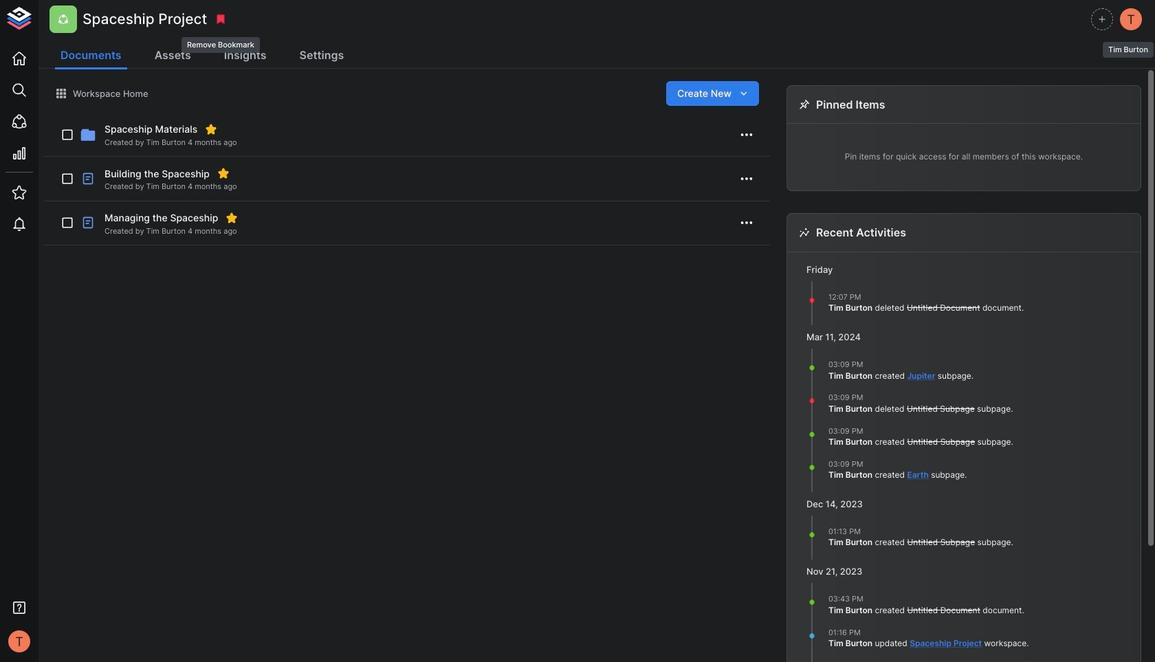 Task type: vqa. For each thing, say whether or not it's contained in the screenshot.
comments IMAGE
no



Task type: locate. For each thing, give the bounding box(es) containing it.
0 vertical spatial remove favorite image
[[205, 123, 217, 135]]

tooltip
[[180, 28, 261, 55], [1102, 32, 1155, 59]]

remove bookmark image
[[215, 13, 227, 25]]

remove favorite image
[[205, 123, 217, 135], [217, 167, 230, 180], [226, 212, 238, 224]]



Task type: describe. For each thing, give the bounding box(es) containing it.
1 vertical spatial remove favorite image
[[217, 167, 230, 180]]

0 horizontal spatial tooltip
[[180, 28, 261, 55]]

1 horizontal spatial tooltip
[[1102, 32, 1155, 59]]

2 vertical spatial remove favorite image
[[226, 212, 238, 224]]



